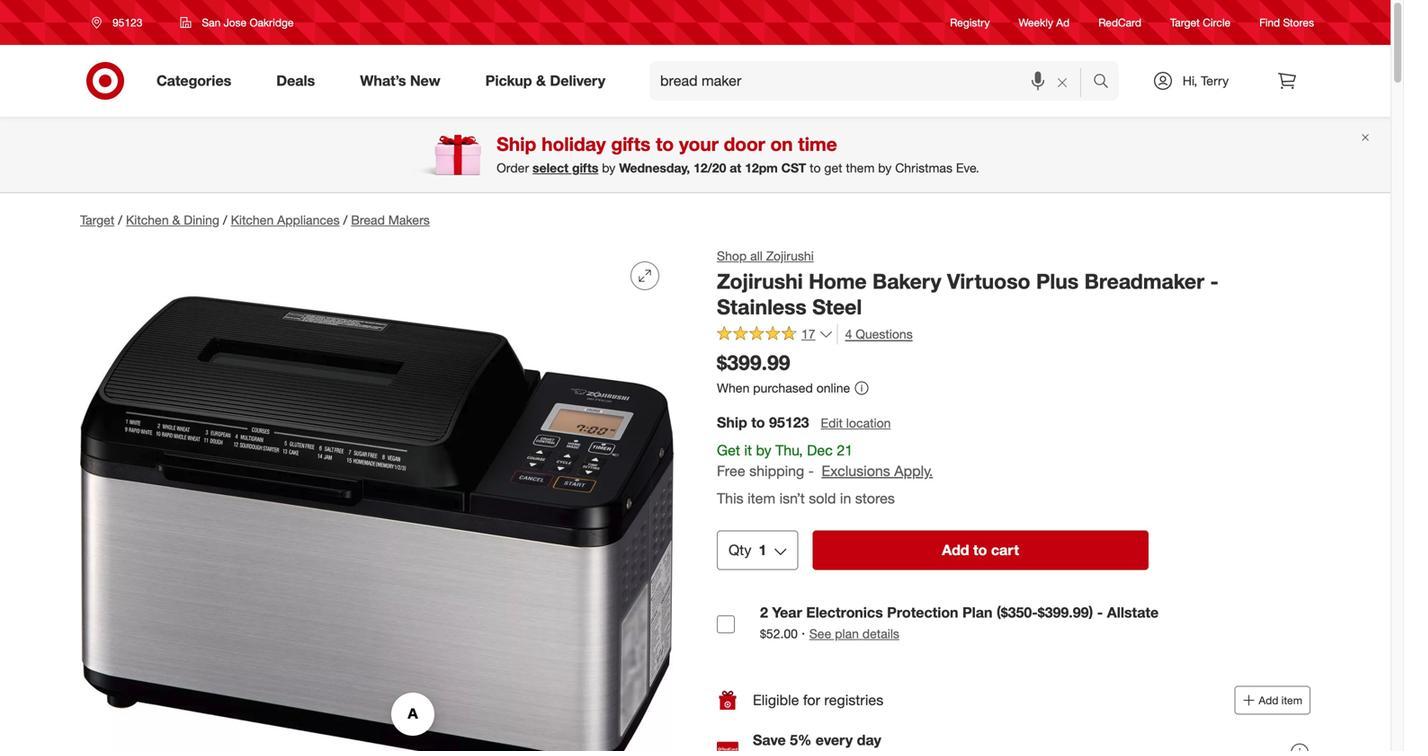 Task type: vqa. For each thing, say whether or not it's contained in the screenshot.
bottom 'Gen'
no



Task type: describe. For each thing, give the bounding box(es) containing it.
plan
[[835, 626, 859, 642]]

weekly ad
[[1019, 16, 1070, 29]]

$399.99
[[717, 350, 790, 375]]

cst
[[781, 160, 806, 176]]

what's new link
[[345, 61, 463, 101]]

find stores link
[[1259, 15, 1314, 30]]

online
[[816, 381, 850, 396]]

electronics
[[806, 605, 883, 622]]

0 horizontal spatial by
[[602, 160, 616, 176]]

christmas
[[895, 160, 953, 176]]

details
[[862, 626, 899, 642]]

2 horizontal spatial by
[[878, 160, 892, 176]]

stores
[[1283, 16, 1314, 29]]

get
[[824, 160, 842, 176]]

apply.
[[894, 463, 933, 480]]

find
[[1259, 16, 1280, 29]]

hi,
[[1183, 73, 1197, 89]]

categories link
[[141, 61, 254, 101]]

add for add item
[[1259, 694, 1278, 708]]

4
[[845, 326, 852, 342]]

target circle
[[1170, 16, 1231, 29]]

1 vertical spatial zojirushi
[[717, 269, 803, 294]]

plan
[[962, 605, 993, 622]]

21
[[837, 442, 853, 460]]

pickup
[[485, 72, 532, 90]]

see plan details button
[[809, 626, 899, 644]]

- inside the 2 year electronics protection plan ($350-$399.99) - allstate $52.00 · see plan details
[[1097, 605, 1103, 622]]

target for target circle
[[1170, 16, 1200, 29]]

save 5% every day
[[753, 732, 881, 750]]

- inside get it by thu, dec 21 free shipping - exclusions apply.
[[808, 463, 814, 480]]

it
[[744, 442, 752, 460]]

appliances
[[277, 212, 340, 228]]

at
[[730, 160, 741, 176]]

protection
[[887, 605, 958, 622]]

target / kitchen & dining / kitchen appliances / bread makers
[[80, 212, 430, 228]]

when purchased online
[[717, 381, 850, 396]]

door
[[724, 133, 765, 156]]

find stores
[[1259, 16, 1314, 29]]

delivery
[[550, 72, 605, 90]]

sold
[[809, 490, 836, 508]]

95123 button
[[80, 6, 161, 39]]

shipping
[[749, 463, 804, 480]]

$399.99)
[[1038, 605, 1093, 622]]

hi, terry
[[1183, 73, 1229, 89]]

your
[[679, 133, 719, 156]]

pickup & delivery
[[485, 72, 605, 90]]

1 kitchen from the left
[[126, 212, 169, 228]]

kitchen appliances link
[[231, 212, 340, 228]]

select
[[533, 160, 569, 176]]

holiday
[[542, 133, 606, 156]]

weekly ad link
[[1019, 15, 1070, 30]]

5%
[[790, 732, 812, 750]]

to left get
[[810, 160, 821, 176]]

to up it
[[751, 414, 765, 432]]

target for target / kitchen & dining / kitchen appliances / bread makers
[[80, 212, 114, 228]]

eligible for registries
[[753, 692, 883, 710]]

ad
[[1056, 16, 1070, 29]]

eligible
[[753, 692, 799, 710]]

all
[[750, 248, 763, 264]]

target link
[[80, 212, 114, 228]]

what's new
[[360, 72, 440, 90]]

add for add to cart
[[942, 542, 969, 560]]

1 horizontal spatial &
[[536, 72, 546, 90]]

target circle link
[[1170, 15, 1231, 30]]

($350-
[[997, 605, 1038, 622]]

qty
[[729, 542, 751, 560]]

new
[[410, 72, 440, 90]]

free
[[717, 463, 745, 480]]

$52.00
[[760, 626, 798, 642]]

12pm
[[745, 160, 778, 176]]

search button
[[1085, 61, 1128, 104]]

redcard
[[1098, 16, 1141, 29]]

exclusions
[[822, 463, 890, 480]]

kitchen & dining link
[[126, 212, 219, 228]]

item for this
[[748, 490, 776, 508]]

what's
[[360, 72, 406, 90]]

categories
[[157, 72, 231, 90]]

ship for holiday
[[497, 133, 536, 156]]

bakery
[[872, 269, 941, 294]]

zojirushi home bakery virtuoso plus breadmaker - stainless steel, 1 of 11 image
[[80, 247, 674, 752]]

stores
[[855, 490, 895, 508]]

virtuoso
[[947, 269, 1030, 294]]

makers
[[388, 212, 430, 228]]

2 year electronics protection plan ($350-$399.99) - allstate $52.00 · see plan details
[[760, 605, 1159, 643]]

qty 1
[[729, 542, 767, 560]]



Task type: locate. For each thing, give the bounding box(es) containing it.
1 horizontal spatial ship
[[717, 414, 747, 432]]

year
[[772, 605, 802, 622]]

17
[[801, 326, 815, 342]]

& right pickup
[[536, 72, 546, 90]]

0 vertical spatial zojirushi
[[766, 248, 814, 264]]

every
[[816, 732, 853, 750]]

san jose oakridge
[[202, 16, 294, 29]]

wednesday,
[[619, 160, 690, 176]]

1 horizontal spatial add
[[1259, 694, 1278, 708]]

weekly
[[1019, 16, 1053, 29]]

3 / from the left
[[343, 212, 347, 228]]

17 link
[[717, 324, 833, 346]]

ship inside the ship holiday gifts to your door on time order select gifts by wednesday, 12/20 at 12pm cst to get them by christmas eve.
[[497, 133, 536, 156]]

purchased
[[753, 381, 813, 396]]

- left allstate
[[1097, 605, 1103, 622]]

95123 up the thu,
[[769, 414, 809, 432]]

0 horizontal spatial 95123
[[112, 16, 142, 29]]

exclusions apply. button
[[822, 461, 933, 482]]

item inside button
[[1281, 694, 1302, 708]]

2 kitchen from the left
[[231, 212, 274, 228]]

1 vertical spatial gifts
[[572, 160, 598, 176]]

1 horizontal spatial 95123
[[769, 414, 809, 432]]

0 horizontal spatial add
[[942, 542, 969, 560]]

in
[[840, 490, 851, 508]]

1 horizontal spatial kitchen
[[231, 212, 274, 228]]

0 horizontal spatial /
[[118, 212, 122, 228]]

item for add
[[1281, 694, 1302, 708]]

for
[[803, 692, 820, 710]]

0 horizontal spatial ship
[[497, 133, 536, 156]]

-
[[1210, 269, 1219, 294], [808, 463, 814, 480], [1097, 605, 1103, 622]]

4 questions
[[845, 326, 913, 342]]

1 horizontal spatial -
[[1097, 605, 1103, 622]]

1 vertical spatial &
[[172, 212, 180, 228]]

2
[[760, 605, 768, 622]]

0 vertical spatial add
[[942, 542, 969, 560]]

breadmaker
[[1084, 269, 1204, 294]]

add item button
[[1234, 687, 1311, 715]]

0 vertical spatial gifts
[[611, 133, 651, 156]]

gifts up wednesday,
[[611, 133, 651, 156]]

- right breadmaker
[[1210, 269, 1219, 294]]

- inside shop all zojirushi zojirushi home bakery virtuoso plus breadmaker - stainless steel
[[1210, 269, 1219, 294]]

deals
[[276, 72, 315, 90]]

when
[[717, 381, 750, 396]]

1 vertical spatial 95123
[[769, 414, 809, 432]]

4 questions link
[[837, 324, 913, 345]]

·
[[801, 625, 805, 643]]

& left dining on the top left of page
[[172, 212, 180, 228]]

2 / from the left
[[223, 212, 227, 228]]

1 horizontal spatial item
[[1281, 694, 1302, 708]]

1 vertical spatial target
[[80, 212, 114, 228]]

0 horizontal spatial &
[[172, 212, 180, 228]]

1 vertical spatial ship
[[717, 414, 747, 432]]

time
[[798, 133, 837, 156]]

zojirushi right all
[[766, 248, 814, 264]]

zojirushi down all
[[717, 269, 803, 294]]

eve.
[[956, 160, 979, 176]]

ship up the get
[[717, 414, 747, 432]]

0 vertical spatial &
[[536, 72, 546, 90]]

gifts down holiday
[[572, 160, 598, 176]]

2 vertical spatial -
[[1097, 605, 1103, 622]]

target left kitchen & dining link
[[80, 212, 114, 228]]

1
[[759, 542, 767, 560]]

this
[[717, 490, 744, 508]]

on
[[770, 133, 793, 156]]

2 horizontal spatial /
[[343, 212, 347, 228]]

to inside add to cart button
[[973, 542, 987, 560]]

bread
[[351, 212, 385, 228]]

kitchen right dining on the top left of page
[[231, 212, 274, 228]]

0 vertical spatial -
[[1210, 269, 1219, 294]]

to up wednesday,
[[656, 133, 674, 156]]

kitchen right the target link
[[126, 212, 169, 228]]

edit
[[821, 416, 843, 431]]

registries
[[824, 692, 883, 710]]

ship up order
[[497, 133, 536, 156]]

deals link
[[261, 61, 338, 101]]

dec
[[807, 442, 833, 460]]

ship to 95123
[[717, 414, 809, 432]]

1 vertical spatial -
[[808, 463, 814, 480]]

/ right the target link
[[118, 212, 122, 228]]

by right them at right top
[[878, 160, 892, 176]]

by right it
[[756, 442, 771, 460]]

isn't
[[780, 490, 805, 508]]

0 vertical spatial target
[[1170, 16, 1200, 29]]

terry
[[1201, 73, 1229, 89]]

95123 inside 95123 dropdown button
[[112, 16, 142, 29]]

san jose oakridge button
[[169, 6, 305, 39]]

0 vertical spatial 95123
[[112, 16, 142, 29]]

by down holiday
[[602, 160, 616, 176]]

95123 left san
[[112, 16, 142, 29]]

None checkbox
[[717, 616, 735, 634]]

2 horizontal spatial -
[[1210, 269, 1219, 294]]

0 horizontal spatial target
[[80, 212, 114, 228]]

1 vertical spatial item
[[1281, 694, 1302, 708]]

oakridge
[[250, 16, 294, 29]]

dining
[[184, 212, 219, 228]]

ship holiday gifts to your door on time order select gifts by wednesday, 12/20 at 12pm cst to get them by christmas eve.
[[497, 133, 979, 176]]

search
[[1085, 74, 1128, 91]]

zojirushi
[[766, 248, 814, 264], [717, 269, 803, 294]]

edit location
[[821, 416, 891, 431]]

registry link
[[950, 15, 990, 30]]

allstate
[[1107, 605, 1159, 622]]

to left cart
[[973, 542, 987, 560]]

pickup & delivery link
[[470, 61, 628, 101]]

What can we help you find? suggestions appear below search field
[[649, 61, 1097, 101]]

cart
[[991, 542, 1019, 560]]

questions
[[856, 326, 913, 342]]

add item
[[1259, 694, 1302, 708]]

1 horizontal spatial target
[[1170, 16, 1200, 29]]

95123
[[112, 16, 142, 29], [769, 414, 809, 432]]

/ right dining on the top left of page
[[223, 212, 227, 228]]

- down dec
[[808, 463, 814, 480]]

shop all zojirushi zojirushi home bakery virtuoso plus breadmaker - stainless steel
[[717, 248, 1219, 320]]

ship for to
[[717, 414, 747, 432]]

1 vertical spatial add
[[1259, 694, 1278, 708]]

1 / from the left
[[118, 212, 122, 228]]

add to cart button
[[812, 531, 1149, 571]]

edit location button
[[820, 414, 892, 434]]

0 horizontal spatial item
[[748, 490, 776, 508]]

0 vertical spatial ship
[[497, 133, 536, 156]]

see
[[809, 626, 831, 642]]

by inside get it by thu, dec 21 free shipping - exclusions apply.
[[756, 442, 771, 460]]

shop
[[717, 248, 747, 264]]

1 horizontal spatial /
[[223, 212, 227, 228]]

registry
[[950, 16, 990, 29]]

this item isn't sold in stores
[[717, 490, 895, 508]]

0 horizontal spatial -
[[808, 463, 814, 480]]

1 horizontal spatial gifts
[[611, 133, 651, 156]]

add to cart
[[942, 542, 1019, 560]]

0 horizontal spatial kitchen
[[126, 212, 169, 228]]

target left circle
[[1170, 16, 1200, 29]]

/ left bread
[[343, 212, 347, 228]]

circle
[[1203, 16, 1231, 29]]

0 horizontal spatial gifts
[[572, 160, 598, 176]]

1 horizontal spatial by
[[756, 442, 771, 460]]

0 vertical spatial item
[[748, 490, 776, 508]]

target
[[1170, 16, 1200, 29], [80, 212, 114, 228]]

thu,
[[775, 442, 803, 460]]

jose
[[224, 16, 247, 29]]

san
[[202, 16, 221, 29]]



